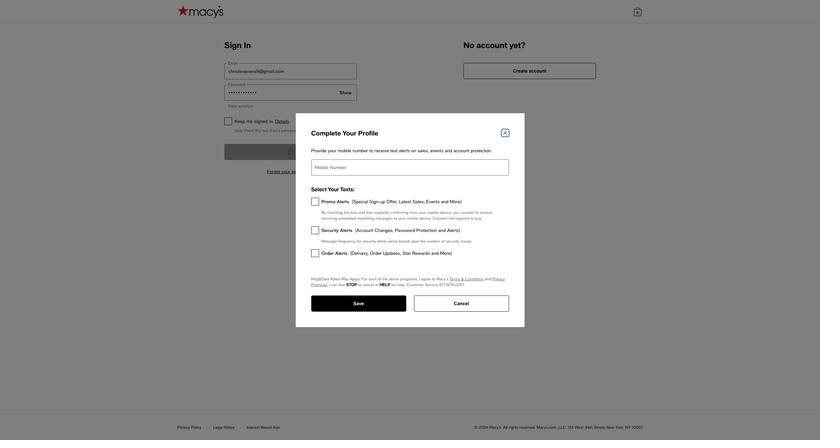 Task type: vqa. For each thing, say whether or not it's contained in the screenshot.
Shopping Bag "icon"
no



Task type: locate. For each thing, give the bounding box(es) containing it.
complete your profile dialog
[[296, 113, 525, 328]]

  password field
[[224, 85, 357, 101]]

  email field
[[224, 63, 357, 80]]

None checkbox
[[224, 118, 232, 125], [311, 227, 319, 235], [311, 250, 319, 258], [224, 118, 232, 125], [311, 227, 319, 235], [311, 250, 319, 258]]

None checkbox
[[311, 198, 319, 206]]

  text field
[[311, 160, 509, 176]]



Task type: describe. For each thing, give the bounding box(es) containing it.
none checkbox inside complete your profile dialog
[[311, 198, 319, 206]]

  text field inside complete your profile dialog
[[311, 160, 509, 176]]

shopping bag has 0 items image
[[633, 7, 642, 16]]



